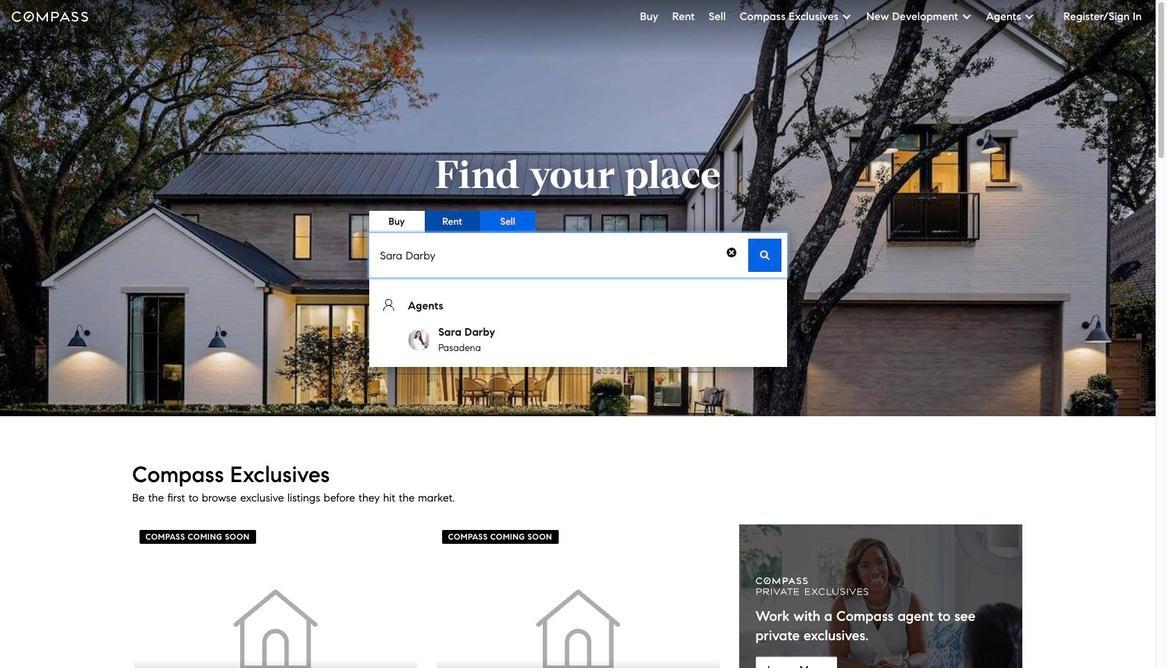 Task type: locate. For each thing, give the bounding box(es) containing it.
svg image
[[756, 577, 868, 597]]

option group
[[369, 211, 536, 233]]

None radio
[[369, 211, 425, 233], [480, 211, 536, 233], [369, 211, 425, 233], [480, 211, 536, 233]]

1 horizontal spatial  image
[[507, 578, 649, 669]]

1  image from the left
[[205, 578, 346, 669]]

0 horizontal spatial  image
[[205, 578, 346, 669]]

None radio
[[425, 211, 480, 233]]

 image
[[205, 578, 346, 669], [507, 578, 649, 669]]

city, zip, address, school text field
[[375, 239, 721, 272]]



Task type: describe. For each thing, give the bounding box(es) containing it.
search image
[[759, 250, 771, 261]]

private exclusive image
[[739, 525, 1023, 669]]

2  image from the left
[[507, 578, 649, 669]]

clear image
[[726, 247, 743, 264]]



